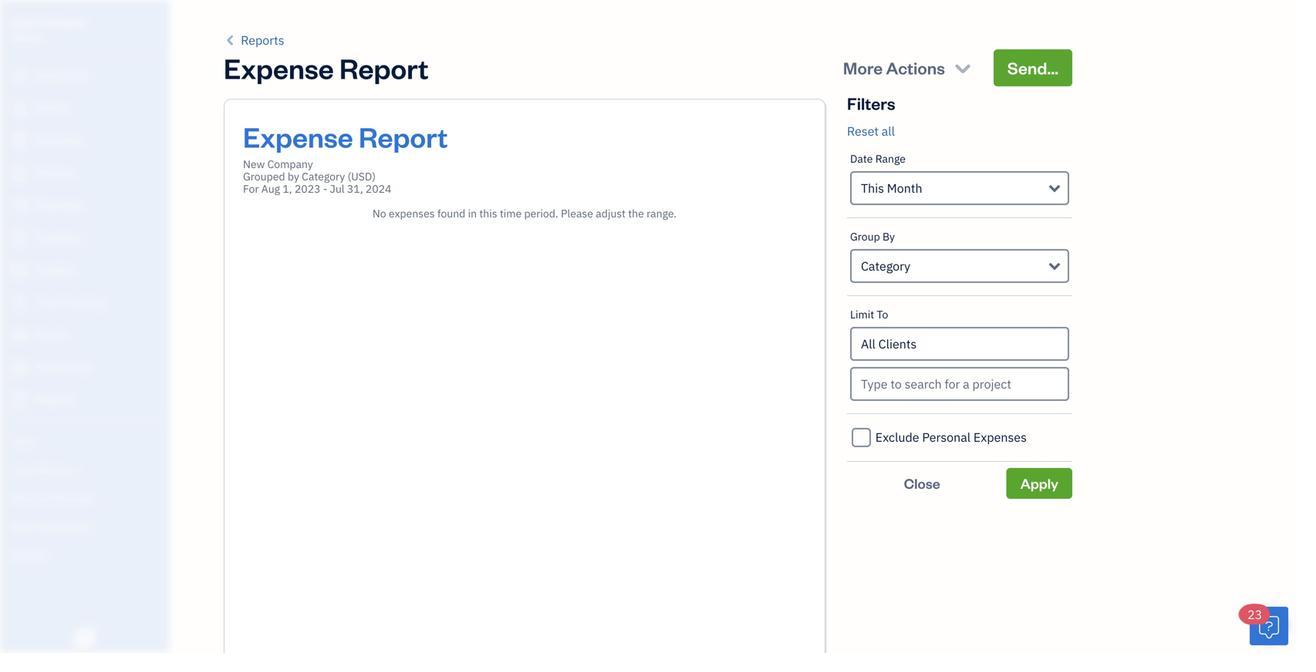 Task type: locate. For each thing, give the bounding box(es) containing it.
1 horizontal spatial new
[[243, 157, 265, 171]]

Client text field
[[852, 329, 1068, 360]]

expense down reports at top left
[[224, 49, 334, 86]]

0 horizontal spatial new
[[12, 14, 35, 29]]

category inside expense report new company grouped by category ( usd ) for aug 1, 2023 - jul 31, 2024
[[302, 169, 345, 184]]

period.
[[524, 206, 558, 221]]

0 vertical spatial expense
[[224, 49, 334, 86]]

limit to
[[850, 308, 888, 322]]

items and services link
[[4, 485, 165, 512]]

company up owner
[[37, 14, 87, 29]]

report for expense report
[[339, 49, 429, 86]]

usd
[[351, 169, 372, 184]]

dashboard image
[[10, 69, 29, 84]]

0 vertical spatial new
[[12, 14, 35, 29]]

apps
[[12, 435, 35, 448]]

new company owner
[[12, 14, 87, 43]]

close button
[[847, 468, 997, 499]]

members
[[38, 463, 79, 476]]

new inside "new company owner"
[[12, 14, 35, 29]]

connections
[[36, 520, 91, 533]]

report for expense report new company grouped by category ( usd ) for aug 1, 2023 - jul 31, 2024
[[359, 118, 448, 155]]

client image
[[10, 101, 29, 117]]

no
[[373, 206, 386, 221]]

company
[[37, 14, 87, 29], [267, 157, 313, 171]]

personal
[[922, 429, 971, 446]]

1 horizontal spatial company
[[267, 157, 313, 171]]

adjust
[[596, 206, 626, 221]]

bank connections
[[12, 520, 91, 533]]

0 vertical spatial category
[[302, 169, 345, 184]]

report
[[339, 49, 429, 86], [359, 118, 448, 155]]

report image
[[10, 393, 29, 408]]

services
[[56, 492, 93, 505]]

resource center badge image
[[1250, 607, 1289, 646]]

report inside expense report new company grouped by category ( usd ) for aug 1, 2023 - jul 31, 2024
[[359, 118, 448, 155]]

chevrondown image
[[952, 57, 974, 79]]

for
[[243, 182, 259, 196]]

send…
[[1008, 57, 1059, 79]]

team
[[12, 463, 36, 476]]

actions
[[886, 57, 945, 79]]

1 vertical spatial new
[[243, 157, 265, 171]]

0 horizontal spatial company
[[37, 14, 87, 29]]

bank
[[12, 520, 34, 533]]

project image
[[10, 263, 29, 279]]

1 vertical spatial report
[[359, 118, 448, 155]]

category down by
[[861, 258, 911, 274]]

jul
[[330, 182, 345, 196]]

0 vertical spatial report
[[339, 49, 429, 86]]

new inside expense report new company grouped by category ( usd ) for aug 1, 2023 - jul 31, 2024
[[243, 157, 265, 171]]

0 horizontal spatial category
[[302, 169, 345, 184]]

reset all button
[[847, 122, 895, 140]]

23
[[1248, 607, 1263, 623]]

expense inside expense report new company grouped by category ( usd ) for aug 1, 2023 - jul 31, 2024
[[243, 118, 353, 155]]

new up for
[[243, 157, 265, 171]]

exclude
[[876, 429, 919, 446]]

company up the 1,
[[267, 157, 313, 171]]

owner
[[12, 30, 43, 43]]

expense up by
[[243, 118, 353, 155]]

new
[[12, 14, 35, 29], [243, 157, 265, 171]]

1 vertical spatial expense
[[243, 118, 353, 155]]

no expenses found in this time period. please adjust the range.
[[373, 206, 677, 221]]

apps link
[[4, 428, 165, 455]]

this month
[[861, 180, 923, 196]]

main element
[[0, 0, 208, 654]]

Project text field
[[852, 369, 1068, 400]]

expenses
[[389, 206, 435, 221]]

1,
[[283, 182, 292, 196]]

new up owner
[[12, 14, 35, 29]]

1 vertical spatial category
[[861, 258, 911, 274]]

1 horizontal spatial category
[[861, 258, 911, 274]]

and
[[37, 492, 54, 505]]

this
[[479, 206, 497, 221]]

date range
[[850, 152, 906, 166]]

settings link
[[4, 542, 165, 569]]

by
[[288, 169, 299, 184]]

expense
[[224, 49, 334, 86], [243, 118, 353, 155]]

(
[[348, 169, 351, 184]]

date range element
[[847, 140, 1073, 218]]

more actions
[[843, 57, 945, 79]]

send… button
[[994, 49, 1073, 86]]

0 vertical spatial company
[[37, 14, 87, 29]]

category
[[302, 169, 345, 184], [861, 258, 911, 274]]

found
[[437, 206, 466, 221]]

category left ( at top
[[302, 169, 345, 184]]

group
[[850, 230, 880, 244]]

1 vertical spatial company
[[267, 157, 313, 171]]

category inside group by field
[[861, 258, 911, 274]]



Task type: vqa. For each thing, say whether or not it's contained in the screenshot.
2023
yes



Task type: describe. For each thing, give the bounding box(es) containing it.
range
[[876, 152, 906, 166]]

company inside expense report new company grouped by category ( usd ) for aug 1, 2023 - jul 31, 2024
[[267, 157, 313, 171]]

expense for expense report new company grouped by category ( usd ) for aug 1, 2023 - jul 31, 2024
[[243, 118, 353, 155]]

chart image
[[10, 360, 29, 376]]

expenses
[[974, 429, 1027, 446]]

apply
[[1021, 475, 1059, 493]]

reports
[[241, 32, 284, 48]]

company inside "new company owner"
[[37, 14, 87, 29]]

filters
[[847, 92, 896, 114]]

please
[[561, 206, 593, 221]]

more
[[843, 57, 883, 79]]

this
[[861, 180, 884, 196]]

range.
[[647, 206, 677, 221]]

money image
[[10, 328, 29, 343]]

expense image
[[10, 231, 29, 246]]

aug
[[261, 182, 280, 196]]

team members
[[12, 463, 79, 476]]

Date Range field
[[850, 171, 1069, 205]]

items and services
[[12, 492, 93, 505]]

23 button
[[1240, 605, 1289, 646]]

to
[[877, 308, 888, 322]]

all
[[882, 123, 895, 139]]

exclude personal expenses
[[876, 429, 1027, 446]]

-
[[323, 182, 327, 196]]

chevronleft image
[[224, 31, 238, 49]]

invoice image
[[10, 166, 29, 181]]

the
[[628, 206, 644, 221]]

estimate image
[[10, 133, 29, 149]]

31,
[[347, 182, 363, 196]]

timer image
[[10, 296, 29, 311]]

in
[[468, 206, 477, 221]]

group by
[[850, 230, 895, 244]]

team members link
[[4, 457, 165, 484]]

expense report
[[224, 49, 429, 86]]

reports button
[[224, 31, 284, 49]]

items
[[12, 492, 35, 505]]

more actions button
[[829, 49, 988, 86]]

2023
[[295, 182, 321, 196]]

close
[[904, 475, 940, 493]]

expense for expense report
[[224, 49, 334, 86]]

reset all
[[847, 123, 895, 139]]

payment image
[[10, 198, 29, 214]]

2024
[[366, 182, 392, 196]]

freshbooks image
[[73, 629, 97, 647]]

settings
[[12, 549, 47, 562]]

date
[[850, 152, 873, 166]]

limit
[[850, 308, 874, 322]]

expense report new company grouped by category ( usd ) for aug 1, 2023 - jul 31, 2024
[[243, 118, 448, 196]]

apply button
[[1007, 468, 1073, 499]]

limit to element
[[847, 296, 1073, 414]]

month
[[887, 180, 923, 196]]

Group By field
[[850, 249, 1069, 283]]

time
[[500, 206, 522, 221]]

group by element
[[847, 218, 1073, 296]]

)
[[372, 169, 376, 184]]

by
[[883, 230, 895, 244]]

bank connections link
[[4, 514, 165, 541]]

reset
[[847, 123, 879, 139]]

grouped
[[243, 169, 285, 184]]



